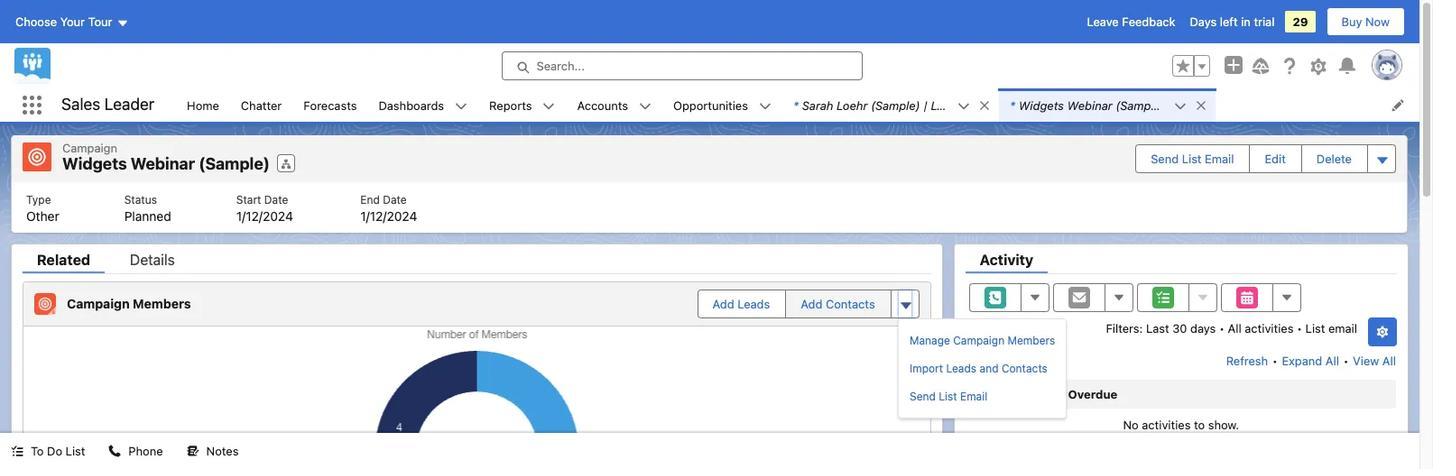 Task type: locate. For each thing, give the bounding box(es) containing it.
text default image inside notes button
[[187, 445, 199, 458]]

text default image
[[978, 99, 991, 112], [1174, 100, 1187, 113], [11, 445, 23, 458], [109, 445, 121, 458]]

• up 'expand'
[[1297, 321, 1303, 335]]

chatter
[[241, 98, 282, 112]]

2 list item from the left
[[999, 88, 1216, 122]]

refresh • expand all • view all
[[1226, 353, 1396, 368]]

contacts
[[826, 297, 875, 311]]

2 1/12/2024 from the left
[[360, 208, 417, 223]]

1 date from the left
[[264, 193, 288, 206]]

filters:
[[1106, 321, 1143, 335]]

activity link
[[966, 251, 1048, 273]]

accounts
[[577, 98, 628, 112]]

upcoming & overdue button
[[966, 380, 1396, 408]]

0 vertical spatial activities
[[1245, 321, 1294, 335]]

widgets
[[1019, 98, 1064, 112], [62, 154, 127, 173]]

(sample) up send
[[1116, 98, 1165, 112]]

activities up refresh on the right of the page
[[1245, 321, 1294, 335]]

list for leave feedback link on the right
[[176, 88, 1420, 122]]

•
[[1219, 321, 1225, 335], [1297, 321, 1303, 335], [1273, 353, 1278, 368], [1344, 353, 1349, 368]]

1 add from the left
[[713, 297, 734, 311]]

activities
[[1245, 321, 1294, 335], [1142, 417, 1191, 432]]

do
[[47, 444, 62, 459]]

text default image right lead at the top right of the page
[[958, 100, 970, 113]]

all right view
[[1383, 353, 1396, 368]]

view
[[1353, 353, 1380, 368]]

add left leads
[[713, 297, 734, 311]]

1 horizontal spatial (sample)
[[871, 98, 920, 112]]

home
[[187, 98, 219, 112]]

date
[[264, 193, 288, 206], [383, 193, 407, 206]]

0 vertical spatial campaign
[[62, 141, 117, 155]]

* left sarah at right
[[793, 98, 799, 112]]

0 horizontal spatial 1/12/2024
[[236, 208, 293, 223]]

2 vertical spatial list
[[66, 444, 85, 459]]

2 horizontal spatial (sample)
[[1116, 98, 1165, 112]]

phone
[[129, 444, 163, 459]]

0 horizontal spatial activities
[[1142, 417, 1191, 432]]

1/12/2024
[[236, 208, 293, 223], [360, 208, 417, 223]]

list
[[1182, 151, 1202, 166], [1306, 321, 1326, 335], [66, 444, 85, 459]]

chatter link
[[230, 88, 293, 122]]

* right lead at the top right of the page
[[1010, 98, 1015, 112]]

1/12/2024 down start
[[236, 208, 293, 223]]

other
[[26, 208, 59, 223]]

date for start date 1/12/2024
[[264, 193, 288, 206]]

1 vertical spatial list
[[12, 182, 1407, 232]]

*
[[793, 98, 799, 112], [1010, 98, 1015, 112]]

2 date from the left
[[383, 193, 407, 206]]

dashboards list item
[[368, 88, 479, 122]]

0 vertical spatial webinar
[[1067, 98, 1113, 112]]

add
[[713, 297, 734, 311], [801, 297, 823, 311]]

feedback
[[1122, 14, 1176, 29]]

activities left the to
[[1142, 417, 1191, 432]]

webinar up status
[[131, 154, 195, 173]]

1/12/2024 for start date 1/12/2024
[[236, 208, 293, 223]]

2 horizontal spatial all
[[1383, 353, 1396, 368]]

add contacts button
[[787, 290, 890, 317]]

home link
[[176, 88, 230, 122]]

campaign for campaign members
[[67, 296, 130, 311]]

1 horizontal spatial webinar
[[1067, 98, 1113, 112]]

1 1/12/2024 from the left
[[236, 208, 293, 223]]

0 horizontal spatial date
[[264, 193, 288, 206]]

0 horizontal spatial *
[[793, 98, 799, 112]]

to
[[1194, 417, 1205, 432]]

date inside end date 1/12/2024
[[383, 193, 407, 206]]

status planned
[[124, 193, 171, 223]]

list item
[[783, 88, 999, 122], [999, 88, 1216, 122]]

1 vertical spatial list
[[1306, 321, 1326, 335]]

accounts list item
[[566, 88, 663, 122]]

all right days
[[1228, 321, 1242, 335]]

days
[[1190, 14, 1217, 29]]

delete
[[1317, 151, 1352, 166]]

1 vertical spatial campaign
[[67, 296, 130, 311]]

campaign down sales
[[62, 141, 117, 155]]

1/12/2024 for end date 1/12/2024
[[360, 208, 417, 223]]

0 vertical spatial list
[[1182, 151, 1202, 166]]

text default image left to
[[11, 445, 23, 458]]

buy
[[1342, 14, 1363, 29]]

(sample) up start
[[199, 154, 270, 173]]

1/12/2024 down end
[[360, 208, 417, 223]]

choose your tour
[[15, 14, 112, 29]]

0 horizontal spatial text default image
[[187, 445, 199, 458]]

related
[[37, 251, 90, 268]]

(sample) left |
[[871, 98, 920, 112]]

opportunities link
[[663, 88, 759, 122]]

2 horizontal spatial text default image
[[1195, 99, 1208, 112]]

• left view
[[1344, 353, 1349, 368]]

to do list
[[31, 444, 85, 459]]

text default image
[[1195, 99, 1208, 112], [958, 100, 970, 113], [187, 445, 199, 458]]

widgets inside list item
[[1019, 98, 1064, 112]]

1 horizontal spatial *
[[1010, 98, 1015, 112]]

refresh
[[1226, 353, 1268, 368]]

text default image up send list email
[[1195, 99, 1208, 112]]

1 horizontal spatial all
[[1326, 353, 1340, 368]]

2 horizontal spatial list
[[1306, 321, 1326, 335]]

days
[[1191, 321, 1216, 335]]

list
[[176, 88, 1420, 122], [12, 182, 1407, 232]]

activity
[[980, 251, 1034, 268]]

all right 'expand'
[[1326, 353, 1340, 368]]

forecasts link
[[293, 88, 368, 122]]

1 horizontal spatial 1/12/2024
[[360, 208, 417, 223]]

sales leader
[[61, 95, 154, 114]]

webinar down leave
[[1067, 98, 1113, 112]]

search...
[[537, 59, 585, 73]]

(sample) for loehr
[[871, 98, 920, 112]]

opportunities list item
[[663, 88, 783, 122]]

date inside start date 1/12/2024
[[264, 193, 288, 206]]

1 horizontal spatial add
[[801, 297, 823, 311]]

choose
[[15, 14, 57, 29]]

show.
[[1208, 417, 1240, 432]]

date right start
[[264, 193, 288, 206]]

add left contacts
[[801, 297, 823, 311]]

1 horizontal spatial text default image
[[958, 100, 970, 113]]

2 * from the left
[[1010, 98, 1015, 112]]

group
[[1173, 55, 1211, 77]]

* for * sarah loehr (sample) | lead
[[793, 98, 799, 112]]

email
[[1329, 321, 1358, 335]]

1 horizontal spatial widgets
[[1019, 98, 1064, 112]]

29
[[1293, 14, 1308, 29]]

0 vertical spatial widgets
[[1019, 98, 1064, 112]]

date right end
[[383, 193, 407, 206]]

overdue
[[1068, 387, 1118, 401]]

leave feedback link
[[1087, 14, 1176, 29]]

leader
[[105, 95, 154, 114]]

campaign for campaign
[[62, 141, 117, 155]]

list containing home
[[176, 88, 1420, 122]]

all
[[1228, 321, 1242, 335], [1326, 353, 1340, 368], [1383, 353, 1396, 368]]

text default image left phone
[[109, 445, 121, 458]]

list left email
[[1306, 321, 1326, 335]]

campaign down related link
[[67, 296, 130, 311]]

1 * from the left
[[793, 98, 799, 112]]

add for add leads
[[713, 297, 734, 311]]

2 add from the left
[[801, 297, 823, 311]]

* for * widgets webinar (sample)
[[1010, 98, 1015, 112]]

0 horizontal spatial widgets
[[62, 154, 127, 173]]

leave
[[1087, 14, 1119, 29]]

add contacts
[[801, 297, 875, 311]]

to
[[31, 444, 44, 459]]

list right send
[[1182, 151, 1202, 166]]

details link
[[116, 251, 189, 273]]

type other
[[26, 193, 59, 223]]

list right do
[[66, 444, 85, 459]]

leads
[[738, 297, 770, 311]]

text default image for text default icon in phone button
[[187, 445, 199, 458]]

campaign
[[62, 141, 117, 155], [67, 296, 130, 311]]

now
[[1366, 14, 1390, 29]]

0 horizontal spatial add
[[713, 297, 734, 311]]

text default image up send list email
[[1174, 100, 1187, 113]]

0 horizontal spatial webinar
[[131, 154, 195, 173]]

forecasts
[[303, 98, 357, 112]]

your
[[60, 14, 85, 29]]

list containing other
[[12, 182, 1407, 232]]

members
[[133, 296, 191, 311]]

0 vertical spatial list
[[176, 88, 1420, 122]]

sales
[[61, 95, 100, 114]]

text default image left notes at the left of the page
[[187, 445, 199, 458]]

1 horizontal spatial date
[[383, 193, 407, 206]]

webinar
[[1067, 98, 1113, 112], [131, 154, 195, 173]]



Task type: describe. For each thing, give the bounding box(es) containing it.
last
[[1146, 321, 1170, 335]]

choose your tour button
[[14, 7, 130, 36]]

reports list item
[[479, 88, 566, 122]]

status
[[124, 193, 157, 206]]

list for home link
[[12, 182, 1407, 232]]

add leads button
[[698, 290, 785, 317]]

no activities to show.
[[1123, 417, 1240, 432]]

left
[[1220, 14, 1238, 29]]

date for end date 1/12/2024
[[383, 193, 407, 206]]

text default image inside to do list button
[[11, 445, 23, 458]]

1 list item from the left
[[783, 88, 999, 122]]

no
[[1123, 417, 1139, 432]]

leave feedback
[[1087, 14, 1176, 29]]

related link
[[23, 251, 105, 273]]

• left 'expand'
[[1273, 353, 1278, 368]]

upcoming & overdue
[[994, 387, 1118, 401]]

delete button
[[1302, 145, 1367, 172]]

notes
[[206, 444, 239, 459]]

add leads
[[713, 297, 770, 311]]

add for add contacts
[[801, 297, 823, 311]]

trial
[[1254, 14, 1275, 29]]

send
[[1151, 151, 1179, 166]]

edit
[[1265, 151, 1286, 166]]

notes button
[[176, 433, 250, 469]]

1 vertical spatial activities
[[1142, 417, 1191, 432]]

planned
[[124, 208, 171, 223]]

reports link
[[479, 88, 543, 122]]

widgets webinar (sample)
[[62, 154, 270, 173]]

0 horizontal spatial (sample)
[[199, 154, 270, 173]]

0 horizontal spatial list
[[66, 444, 85, 459]]

send list email button
[[1137, 145, 1249, 172]]

search... button
[[501, 51, 863, 80]]

send list email
[[1151, 151, 1234, 166]]

end date 1/12/2024
[[360, 193, 417, 223]]

|
[[924, 98, 928, 112]]

days left in trial
[[1190, 14, 1275, 29]]

buy now
[[1342, 14, 1390, 29]]

end
[[360, 193, 380, 206]]

accounts link
[[566, 88, 639, 122]]

type
[[26, 193, 51, 206]]

expand all button
[[1281, 346, 1340, 375]]

reports
[[489, 98, 532, 112]]

&
[[1057, 387, 1065, 401]]

text default image for text default icon over send list email
[[1195, 99, 1208, 112]]

campaign members link
[[67, 296, 198, 312]]

* widgets webinar (sample)
[[1010, 98, 1165, 112]]

details
[[130, 251, 175, 268]]

opportunities
[[673, 98, 748, 112]]

to do list button
[[0, 433, 96, 469]]

webinar inside list item
[[1067, 98, 1113, 112]]

start date 1/12/2024
[[236, 193, 293, 223]]

edit button
[[1251, 145, 1301, 172]]

text default image right lead at the top right of the page
[[978, 99, 991, 112]]

start
[[236, 193, 261, 206]]

1 horizontal spatial list
[[1182, 151, 1202, 166]]

phone button
[[98, 433, 174, 469]]

refresh button
[[1226, 346, 1269, 375]]

* sarah loehr (sample) | lead
[[793, 98, 957, 112]]

lead
[[931, 98, 957, 112]]

1 horizontal spatial activities
[[1245, 321, 1294, 335]]

filters: last 30 days • all activities • list email
[[1106, 321, 1358, 335]]

tour
[[88, 14, 112, 29]]

text default image inside phone button
[[109, 445, 121, 458]]

view all link
[[1352, 346, 1397, 375]]

0 horizontal spatial all
[[1228, 321, 1242, 335]]

loehr
[[837, 98, 868, 112]]

upcoming
[[994, 387, 1054, 401]]

1 vertical spatial widgets
[[62, 154, 127, 173]]

30
[[1173, 321, 1187, 335]]

email
[[1205, 151, 1234, 166]]

sarah
[[802, 98, 834, 112]]

expand
[[1282, 353, 1323, 368]]

• right days
[[1219, 321, 1225, 335]]

campaign members
[[67, 296, 191, 311]]

buy now button
[[1327, 7, 1405, 36]]

1 vertical spatial webinar
[[131, 154, 195, 173]]

(sample) for webinar
[[1116, 98, 1165, 112]]

dashboards
[[379, 98, 444, 112]]



Task type: vqa. For each thing, say whether or not it's contained in the screenshot.
Salutation
no



